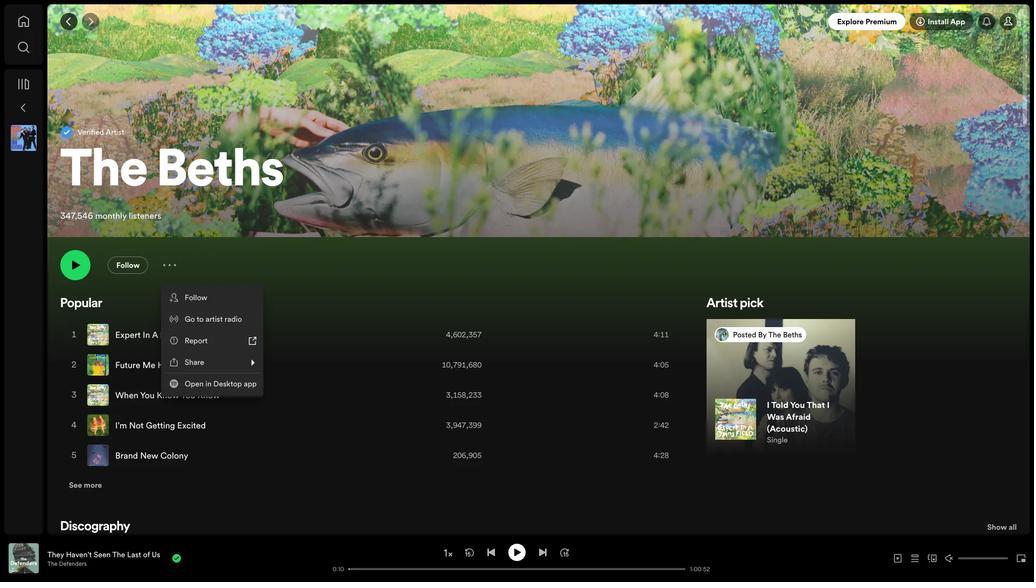 Task type: vqa. For each thing, say whether or not it's contained in the screenshot.


Task type: describe. For each thing, give the bounding box(es) containing it.
4:11
[[654, 329, 670, 340]]

future me hates me
[[115, 359, 195, 371]]

explore
[[838, 16, 865, 27]]

now playing: they haven't seen the last of us by the defenders footer
[[9, 543, 312, 574]]

4:05
[[654, 360, 670, 370]]

brand new colony link
[[115, 450, 188, 461]]

new
[[140, 450, 158, 461]]

menu containing follow
[[161, 285, 263, 397]]

i told you that i was afraid (acoustic) single
[[768, 399, 830, 445]]

when
[[115, 389, 138, 401]]

skip forward 15 seconds image
[[561, 548, 569, 557]]

dying
[[160, 329, 183, 341]]

i'm not getting excited link
[[115, 419, 206, 431]]

4:05 cell
[[630, 350, 685, 379]]

1 horizontal spatial artist
[[707, 298, 738, 310]]

4:11 cell
[[630, 320, 685, 349]]

brand new colony
[[115, 450, 188, 461]]

volume off image
[[946, 554, 955, 563]]

single
[[768, 434, 789, 445]]

more
[[84, 480, 102, 491]]

the left defenders
[[47, 560, 58, 568]]

in
[[206, 378, 212, 389]]

0 vertical spatial artist
[[106, 127, 124, 137]]

a
[[152, 329, 158, 341]]

explore premium button
[[829, 13, 906, 30]]

expert
[[115, 329, 141, 341]]

what's new image
[[983, 17, 992, 26]]

listeners
[[129, 210, 161, 222]]

expert in a dying field link
[[115, 329, 204, 341]]

all
[[1010, 522, 1018, 533]]

i'm not getting excited cell
[[87, 411, 210, 440]]

10,791,680
[[442, 360, 482, 370]]

posted by the beths
[[734, 329, 803, 340]]

206,905
[[453, 450, 482, 461]]

1:00:52
[[691, 565, 711, 573]]

4:08
[[654, 390, 670, 401]]

main element
[[4, 4, 43, 535]]

0 horizontal spatial beths
[[157, 147, 284, 199]]

seen
[[94, 549, 111, 560]]

defenders
[[59, 560, 87, 568]]

radio
[[225, 314, 242, 325]]

2 know from the left
[[198, 389, 220, 401]]

3,158,233
[[447, 390, 482, 401]]

3,947,399
[[447, 420, 482, 431]]

artist pick
[[707, 298, 764, 310]]

4,602,357
[[447, 329, 482, 340]]

347,546
[[60, 210, 93, 222]]

(acoustic)
[[768, 423, 808, 434]]

future me hates me cell
[[87, 350, 199, 379]]

report link
[[163, 330, 261, 351]]

was
[[768, 411, 785, 423]]

1 me from the left
[[143, 359, 155, 371]]

app
[[244, 378, 257, 389]]

connect to a device image
[[929, 554, 937, 563]]

they haven't seen the last of us link
[[47, 549, 160, 560]]

next image
[[539, 548, 548, 557]]

you inside 'i told you that i was afraid (acoustic) single'
[[791, 399, 806, 411]]

home image
[[17, 15, 30, 28]]

install app
[[928, 16, 966, 27]]

report
[[185, 335, 208, 346]]

the defenders link
[[47, 560, 87, 568]]

field
[[185, 329, 204, 341]]

show all
[[988, 522, 1018, 533]]

explore premium
[[838, 16, 898, 27]]

go back image
[[65, 17, 73, 26]]

now playing view image
[[25, 548, 34, 557]]

discography link
[[60, 521, 130, 534]]

posted
[[734, 329, 757, 340]]

expert in a dying field cell
[[87, 320, 209, 349]]

pick
[[741, 298, 764, 310]]

when you know you know
[[115, 389, 220, 401]]

premium
[[866, 16, 898, 27]]

2 me from the left
[[182, 359, 195, 371]]

i'm
[[115, 419, 127, 431]]

the right by
[[769, 329, 782, 340]]

1 horizontal spatial you
[[181, 389, 195, 401]]

popular
[[60, 298, 102, 310]]

1 know from the left
[[157, 389, 179, 401]]



Task type: locate. For each thing, give the bounding box(es) containing it.
open in desktop app button
[[163, 373, 261, 395]]

last
[[127, 549, 141, 560]]

2 horizontal spatial you
[[791, 399, 806, 411]]

colony
[[161, 450, 188, 461]]

share button
[[163, 351, 261, 373]]

i left told
[[768, 399, 770, 411]]

verified artist
[[78, 127, 124, 137]]

share
[[185, 357, 204, 368]]

previous image
[[487, 548, 496, 557]]

1 horizontal spatial follow
[[185, 292, 208, 303]]

me left 'hates'
[[143, 359, 155, 371]]

0 horizontal spatial you
[[140, 389, 155, 401]]

us
[[152, 549, 160, 560]]

follow button down listeners
[[108, 257, 148, 274]]

see
[[69, 480, 82, 491]]

i right that
[[828, 399, 830, 411]]

told
[[772, 399, 789, 411]]

the down verified artist
[[60, 147, 148, 199]]

artist right verified
[[106, 127, 124, 137]]

the beths
[[60, 147, 284, 199]]

go forward image
[[86, 17, 95, 26]]

4:28
[[654, 450, 670, 461]]

show all link
[[988, 521, 1018, 537]]

install app link
[[911, 13, 975, 30]]

0 horizontal spatial i
[[768, 399, 770, 411]]

0:10
[[333, 565, 344, 573]]

follow up to
[[185, 292, 208, 303]]

you
[[140, 389, 155, 401], [181, 389, 195, 401], [791, 399, 806, 411]]

skip back 15 seconds image
[[466, 548, 474, 557]]

the beths image
[[716, 328, 729, 341]]

show
[[988, 522, 1008, 533]]

beths
[[157, 147, 284, 199], [784, 329, 803, 340]]

you right told
[[791, 399, 806, 411]]

monthly
[[95, 210, 127, 222]]

app
[[951, 16, 966, 27]]

not
[[129, 419, 144, 431]]

1 vertical spatial follow
[[185, 292, 208, 303]]

external link image
[[248, 336, 257, 345]]

afraid
[[787, 411, 811, 423]]

player controls element
[[12, 544, 712, 573]]

you left 'in'
[[181, 389, 195, 401]]

the left last
[[112, 549, 125, 560]]

haven't
[[66, 549, 92, 560]]

0 horizontal spatial me
[[143, 359, 155, 371]]

1 vertical spatial artist
[[707, 298, 738, 310]]

they haven't seen the last of us the defenders
[[47, 549, 160, 568]]

brand
[[115, 450, 138, 461]]

of
[[143, 549, 150, 560]]

discography
[[60, 521, 130, 534]]

hates
[[158, 359, 180, 371]]

0 horizontal spatial know
[[157, 389, 179, 401]]

brand new colony cell
[[87, 441, 193, 470]]

i
[[768, 399, 770, 411], [828, 399, 830, 411]]

follow button up go to artist radio
[[163, 287, 261, 308]]

see more button
[[60, 471, 111, 499]]

me up the open
[[182, 359, 195, 371]]

know
[[157, 389, 179, 401], [198, 389, 220, 401]]

1 horizontal spatial follow button
[[163, 287, 261, 308]]

follow down listeners
[[116, 260, 140, 271]]

they
[[47, 549, 64, 560]]

open in desktop app
[[185, 378, 257, 389]]

the
[[60, 147, 148, 199], [769, 329, 782, 340], [112, 549, 125, 560], [47, 560, 58, 568]]

artist
[[206, 314, 223, 325]]

1 i from the left
[[768, 399, 770, 411]]

0 horizontal spatial artist
[[106, 127, 124, 137]]

i'm not getting excited
[[115, 419, 206, 431]]

1 horizontal spatial i
[[828, 399, 830, 411]]

follow inside menu
[[185, 292, 208, 303]]

future
[[115, 359, 140, 371]]

expert in a dying field
[[115, 329, 204, 341]]

i told you that i was afraid (acoustic) link
[[768, 399, 830, 434]]

follow
[[116, 260, 140, 271], [185, 292, 208, 303]]

top bar and user menu element
[[47, 4, 1031, 39]]

go to artist radio
[[185, 314, 242, 325]]

future me hates me link
[[115, 359, 195, 371]]

1 horizontal spatial me
[[182, 359, 195, 371]]

you right when
[[140, 389, 155, 401]]

0 horizontal spatial follow
[[116, 260, 140, 271]]

0 vertical spatial follow
[[116, 260, 140, 271]]

when you know you know cell
[[87, 381, 224, 410]]

in
[[143, 329, 150, 341]]

to
[[197, 314, 204, 325]]

347,546 monthly listeners
[[60, 210, 161, 222]]

0 horizontal spatial follow button
[[108, 257, 148, 274]]

group
[[6, 121, 41, 155]]

change speed image
[[443, 548, 454, 558]]

when you know you know link
[[115, 389, 220, 401]]

2:42
[[654, 420, 670, 431]]

menu
[[161, 285, 263, 397]]

getting
[[146, 419, 175, 431]]

play image
[[513, 548, 522, 557]]

1 horizontal spatial beths
[[784, 329, 803, 340]]

excited
[[177, 419, 206, 431]]

me
[[143, 359, 155, 371], [182, 359, 195, 371]]

desktop
[[214, 378, 242, 389]]

0 vertical spatial follow button
[[108, 257, 148, 274]]

search image
[[17, 41, 30, 54]]

follow button
[[108, 257, 148, 274], [163, 287, 261, 308]]

group inside main element
[[6, 121, 41, 155]]

verified
[[78, 127, 104, 137]]

by
[[759, 329, 767, 340]]

2 i from the left
[[828, 399, 830, 411]]

go
[[185, 314, 195, 325]]

0 vertical spatial beths
[[157, 147, 284, 199]]

go to artist radio button
[[163, 308, 261, 330]]

1 vertical spatial follow button
[[163, 287, 261, 308]]

merch image
[[707, 319, 893, 454]]

that
[[807, 399, 826, 411]]

1 horizontal spatial know
[[198, 389, 220, 401]]

install
[[928, 16, 950, 27]]

artist left 'pick'
[[707, 298, 738, 310]]

artist
[[106, 127, 124, 137], [707, 298, 738, 310]]

see more
[[69, 480, 102, 491]]

1 vertical spatial beths
[[784, 329, 803, 340]]



